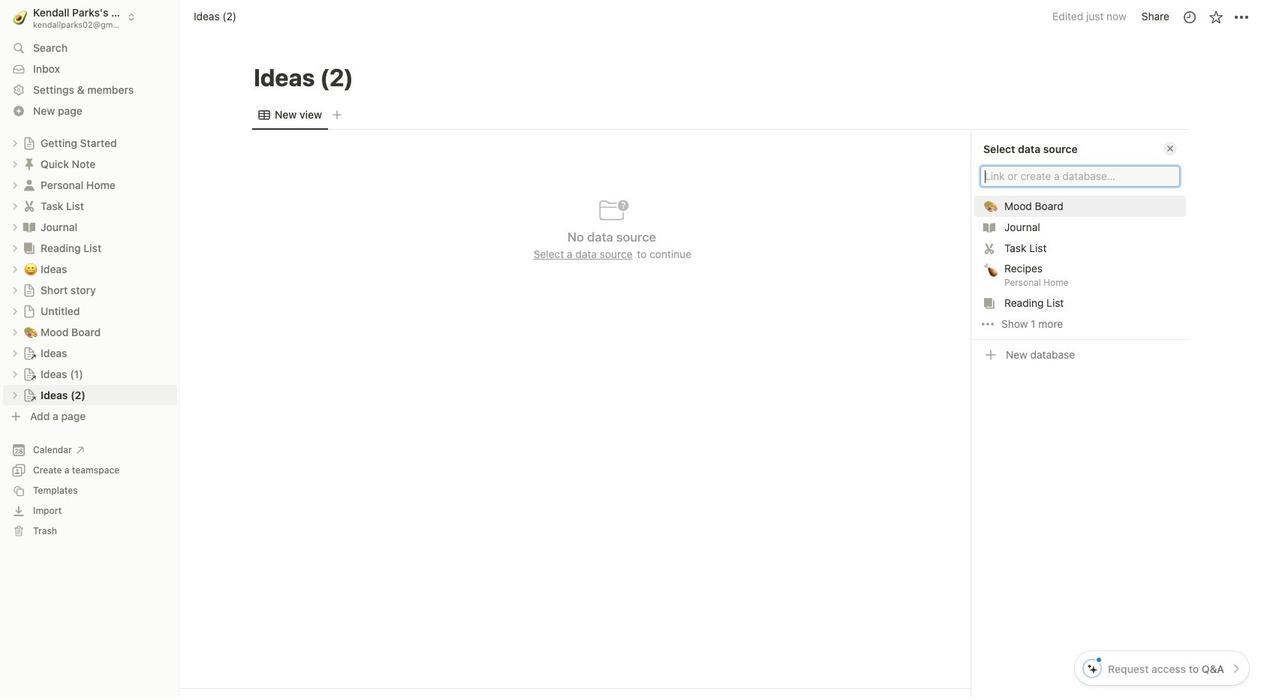 Task type: locate. For each thing, give the bounding box(es) containing it.
change page icon image
[[23, 136, 36, 150], [22, 157, 37, 172], [22, 178, 37, 193], [22, 199, 37, 214], [22, 220, 37, 235], [22, 241, 37, 256], [23, 283, 36, 297], [23, 304, 36, 318], [23, 346, 36, 360], [23, 367, 36, 381], [23, 388, 36, 402]]

2 open image from the top
[[11, 160, 20, 169]]

tab list
[[252, 100, 1189, 130]]

tab
[[252, 105, 328, 126]]

🎨 image up 🍗 "image"
[[984, 198, 998, 215]]

🥑 image
[[13, 8, 27, 26]]

open image
[[11, 202, 20, 211], [11, 223, 20, 232], [11, 244, 20, 253], [11, 307, 20, 316], [11, 328, 20, 337], [11, 370, 20, 379], [11, 391, 20, 400]]

🎨 image
[[984, 198, 998, 215], [24, 323, 38, 340]]

4 open image from the top
[[11, 265, 20, 274]]

🎨 image down the 😀 icon
[[24, 323, 38, 340]]

7 open image from the top
[[11, 391, 20, 400]]

1 horizontal spatial 🎨 image
[[984, 198, 998, 215]]

6 open image from the top
[[11, 349, 20, 358]]

1 open image from the top
[[11, 202, 20, 211]]

1 vertical spatial 🎨 image
[[24, 323, 38, 340]]

0 horizontal spatial 🎨 image
[[24, 323, 38, 340]]

open image
[[11, 139, 20, 148], [11, 160, 20, 169], [11, 181, 20, 190], [11, 265, 20, 274], [11, 286, 20, 295], [11, 349, 20, 358]]



Task type: vqa. For each thing, say whether or not it's contained in the screenshot.
👉 Icon
no



Task type: describe. For each thing, give the bounding box(es) containing it.
updates image
[[1182, 9, 1197, 24]]

2 open image from the top
[[11, 223, 20, 232]]

Link or create a database… text field
[[985, 169, 1176, 184]]

5 open image from the top
[[11, 328, 20, 337]]

0 vertical spatial 🎨 image
[[984, 198, 998, 215]]

favorite image
[[1208, 9, 1223, 24]]

3 open image from the top
[[11, 244, 20, 253]]

😀 image
[[24, 260, 38, 277]]

3 open image from the top
[[11, 181, 20, 190]]

5 open image from the top
[[11, 286, 20, 295]]

🍗 image
[[984, 262, 998, 279]]

1 open image from the top
[[11, 139, 20, 148]]

4 open image from the top
[[11, 307, 20, 316]]

6 open image from the top
[[11, 370, 20, 379]]



